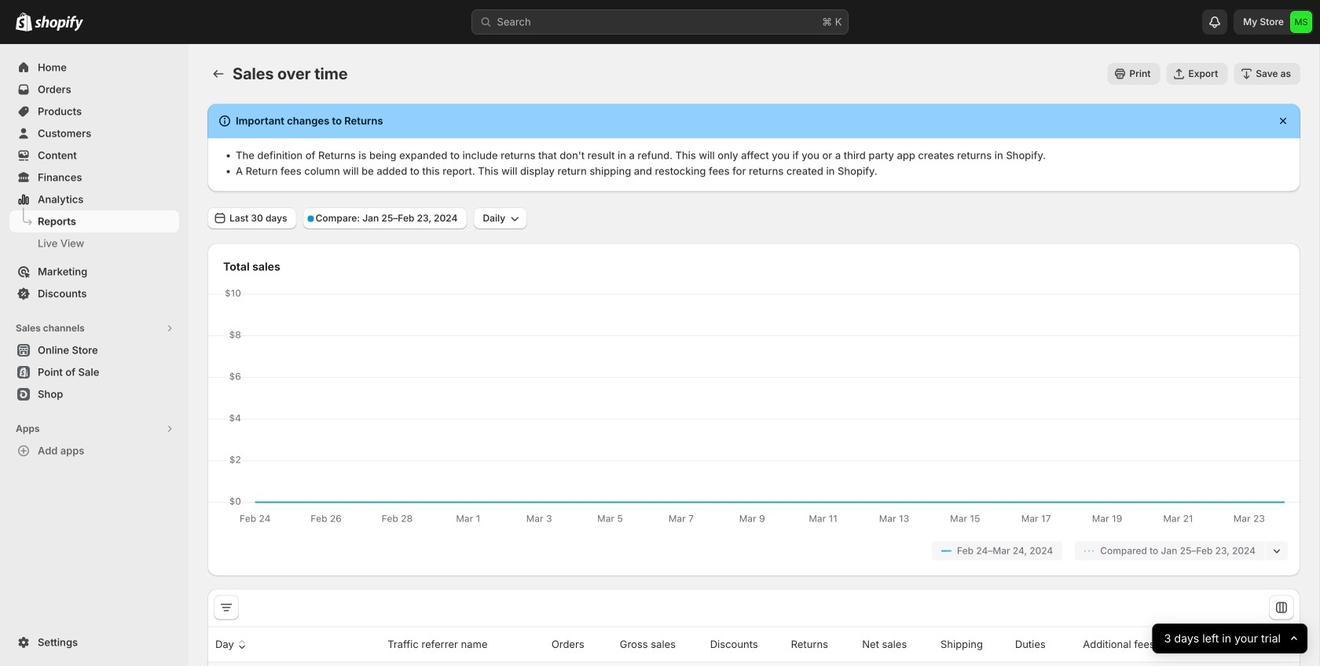 Task type: locate. For each thing, give the bounding box(es) containing it.
shopify image
[[16, 12, 32, 31], [35, 16, 83, 31]]

0 horizontal spatial shopify image
[[16, 12, 32, 31]]

1 horizontal spatial shopify image
[[35, 16, 83, 31]]



Task type: describe. For each thing, give the bounding box(es) containing it.
my store image
[[1290, 11, 1312, 33]]



Task type: vqa. For each thing, say whether or not it's contained in the screenshot.
Next Image
no



